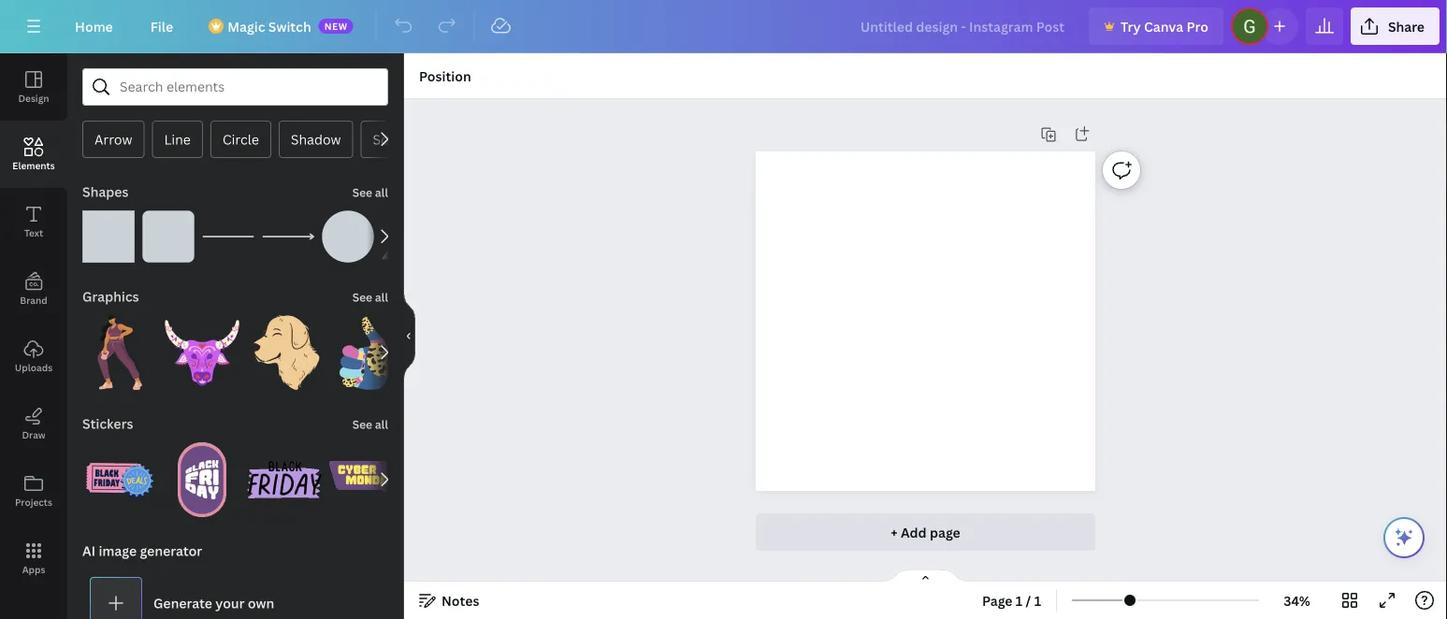 Task type: locate. For each thing, give the bounding box(es) containing it.
circle button
[[210, 121, 271, 158]]

square
[[373, 131, 417, 148]]

file button
[[135, 7, 188, 45]]

2 vertical spatial all
[[375, 417, 388, 432]]

try canva pro button
[[1089, 7, 1224, 45]]

apps button
[[0, 525, 67, 592]]

all up triangle up image
[[375, 185, 388, 200]]

all
[[375, 185, 388, 200], [375, 290, 388, 305], [375, 417, 388, 432]]

elements
[[12, 159, 55, 172]]

see all left hide image at the left of the page
[[352, 290, 388, 305]]

1 see from the top
[[352, 185, 372, 200]]

canva assistant image
[[1393, 527, 1416, 549]]

new
[[324, 20, 348, 32]]

magic switch
[[228, 17, 311, 35]]

2 vertical spatial see all
[[352, 417, 388, 432]]

detailed colorful year of the ox floral bull head image
[[165, 315, 240, 390]]

0 horizontal spatial 1
[[1016, 592, 1023, 610]]

1 all from the top
[[375, 185, 388, 200]]

see up "wild pattern like hand gesture" image
[[352, 290, 372, 305]]

see all button left hide image at the left of the page
[[351, 278, 390, 315]]

see all for graphics
[[352, 290, 388, 305]]

all left hide image at the left of the page
[[375, 290, 388, 305]]

2 add this line to the canvas image from the left
[[262, 211, 314, 263]]

1 vertical spatial all
[[375, 290, 388, 305]]

Design title text field
[[846, 7, 1082, 45]]

all down "wild pattern like hand gesture" image
[[375, 417, 388, 432]]

+ add page
[[891, 524, 961, 541]]

hide image
[[403, 291, 415, 381]]

elements button
[[0, 121, 67, 188]]

shapes button
[[80, 173, 130, 211]]

notes
[[442, 592, 479, 610]]

3 all from the top
[[375, 417, 388, 432]]

see all button down "wild pattern like hand gesture" image
[[351, 405, 390, 443]]

1
[[1016, 592, 1023, 610], [1035, 592, 1041, 610]]

group
[[82, 199, 135, 263], [142, 199, 195, 263], [322, 199, 374, 263], [82, 304, 157, 390], [165, 304, 240, 390], [247, 304, 322, 390], [329, 315, 404, 390], [82, 431, 157, 517], [165, 431, 240, 517], [247, 443, 322, 517], [329, 443, 404, 517]]

0 vertical spatial see all
[[352, 185, 388, 200]]

notes button
[[412, 586, 487, 616]]

shapes
[[82, 183, 129, 201]]

projects button
[[0, 458, 67, 525]]

3 see all from the top
[[352, 417, 388, 432]]

0 vertical spatial see all button
[[351, 173, 390, 211]]

graphics button
[[80, 278, 141, 315]]

1 horizontal spatial 1
[[1035, 592, 1041, 610]]

2 see all from the top
[[352, 290, 388, 305]]

main menu bar
[[0, 0, 1448, 53]]

page 1 / 1
[[982, 592, 1041, 610]]

3 see all button from the top
[[351, 405, 390, 443]]

text
[[24, 226, 43, 239]]

2 see from the top
[[352, 290, 372, 305]]

generate
[[153, 595, 212, 612]]

text button
[[0, 188, 67, 255]]

all for shapes
[[375, 185, 388, 200]]

see all down "wild pattern like hand gesture" image
[[352, 417, 388, 432]]

see all up 'white circle shape' image
[[352, 185, 388, 200]]

0 vertical spatial all
[[375, 185, 388, 200]]

home link
[[60, 7, 128, 45]]

2 vertical spatial see all button
[[351, 405, 390, 443]]

see all button
[[351, 173, 390, 211], [351, 278, 390, 315], [351, 405, 390, 443]]

1 vertical spatial see
[[352, 290, 372, 305]]

add this line to the canvas image left 'white circle shape' image
[[262, 211, 314, 263]]

34% button
[[1267, 586, 1328, 616]]

see up 'white circle shape' image
[[352, 185, 372, 200]]

add this line to the canvas image
[[202, 211, 255, 263], [262, 211, 314, 263]]

ai image generator
[[82, 542, 202, 560]]

2 vertical spatial see
[[352, 417, 372, 432]]

1 see all from the top
[[352, 185, 388, 200]]

0 horizontal spatial add this line to the canvas image
[[202, 211, 255, 263]]

Search elements search field
[[120, 69, 351, 105]]

see
[[352, 185, 372, 200], [352, 290, 372, 305], [352, 417, 372, 432]]

generate your own
[[153, 595, 274, 612]]

see all button for shapes
[[351, 173, 390, 211]]

/
[[1026, 592, 1031, 610]]

2 see all button from the top
[[351, 278, 390, 315]]

see all button down square button
[[351, 173, 390, 211]]

uploads button
[[0, 323, 67, 390]]

see all
[[352, 185, 388, 200], [352, 290, 388, 305], [352, 417, 388, 432]]

see down "wild pattern like hand gesture" image
[[352, 417, 372, 432]]

1 left the /
[[1016, 592, 1023, 610]]

projects
[[15, 496, 52, 509]]

add this line to the canvas image right 'rounded square' image
[[202, 211, 255, 263]]

circle
[[223, 131, 259, 148]]

share button
[[1351, 7, 1440, 45]]

1 vertical spatial see all button
[[351, 278, 390, 315]]

position button
[[412, 61, 479, 91]]

triangle up image
[[382, 211, 434, 263]]

1 right the /
[[1035, 592, 1041, 610]]

woman with kettlebell illustration image
[[82, 315, 157, 390]]

2 all from the top
[[375, 290, 388, 305]]

3 see from the top
[[352, 417, 372, 432]]

1 see all button from the top
[[351, 173, 390, 211]]

2 1 from the left
[[1035, 592, 1041, 610]]

shadow
[[291, 131, 341, 148]]

draw button
[[0, 390, 67, 458]]

1 horizontal spatial add this line to the canvas image
[[262, 211, 314, 263]]

1 1 from the left
[[1016, 592, 1023, 610]]

see all button for stickers
[[351, 405, 390, 443]]

position
[[419, 67, 471, 85]]

1 vertical spatial see all
[[352, 290, 388, 305]]

0 vertical spatial see
[[352, 185, 372, 200]]



Task type: describe. For each thing, give the bounding box(es) containing it.
apps
[[22, 563, 45, 576]]

try
[[1121, 17, 1141, 35]]

square button
[[361, 121, 430, 158]]

hand drawn dog image
[[247, 315, 322, 390]]

pro
[[1187, 17, 1209, 35]]

stickers
[[82, 415, 133, 433]]

canva
[[1144, 17, 1184, 35]]

draw
[[22, 429, 45, 441]]

uploads
[[15, 361, 53, 374]]

white circle shape image
[[322, 211, 374, 263]]

file
[[150, 17, 173, 35]]

show pages image
[[881, 569, 971, 584]]

add
[[901, 524, 927, 541]]

see for graphics
[[352, 290, 372, 305]]

design
[[18, 92, 49, 104]]

shadow button
[[279, 121, 353, 158]]

+ add page button
[[756, 514, 1096, 551]]

ai
[[82, 542, 96, 560]]

generator
[[140, 542, 202, 560]]

stickers button
[[80, 405, 135, 443]]

page
[[982, 592, 1013, 610]]

page
[[930, 524, 961, 541]]

see all for shapes
[[352, 185, 388, 200]]

side panel tab list
[[0, 53, 67, 592]]

1 add this line to the canvas image from the left
[[202, 211, 255, 263]]

wild pattern like hand gesture image
[[329, 315, 404, 390]]

graphics
[[82, 288, 139, 306]]

square image
[[82, 211, 135, 263]]

your
[[215, 595, 245, 612]]

line
[[164, 131, 191, 148]]

own
[[248, 595, 274, 612]]

magic
[[228, 17, 265, 35]]

+
[[891, 524, 898, 541]]

arrow button
[[82, 121, 145, 158]]

see all button for graphics
[[351, 278, 390, 315]]

switch
[[268, 17, 311, 35]]

brand
[[20, 294, 47, 306]]

rounded square image
[[142, 211, 195, 263]]

all for graphics
[[375, 290, 388, 305]]

line button
[[152, 121, 203, 158]]

home
[[75, 17, 113, 35]]

design button
[[0, 53, 67, 121]]

arrow
[[95, 131, 132, 148]]

34%
[[1284, 592, 1311, 610]]

try canva pro
[[1121, 17, 1209, 35]]

share
[[1388, 17, 1425, 35]]

see for stickers
[[352, 417, 372, 432]]

image
[[99, 542, 137, 560]]

see all for stickers
[[352, 417, 388, 432]]

see for shapes
[[352, 185, 372, 200]]

all for stickers
[[375, 417, 388, 432]]

brand button
[[0, 255, 67, 323]]



Task type: vqa. For each thing, say whether or not it's contained in the screenshot.
Line
yes



